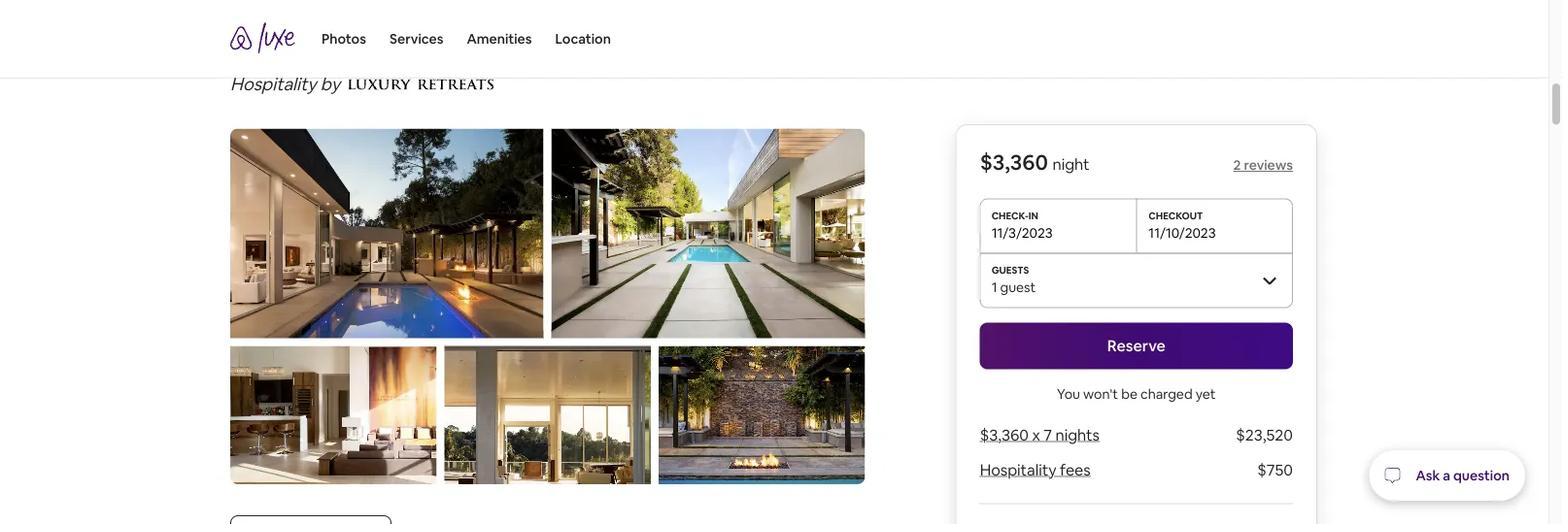 Task type: locate. For each thing, give the bounding box(es) containing it.
2
[[1234, 156, 1241, 174]]

show
[[230, 27, 270, 47]]

reviews
[[1244, 156, 1293, 174]]

hospitality
[[230, 72, 317, 95], [980, 461, 1057, 481]]

you
[[1057, 385, 1081, 403]]

0 vertical spatial $3,360
[[980, 149, 1048, 176]]

the zen estate image 1 image
[[230, 129, 544, 339], [230, 129, 544, 339]]

reserve button
[[980, 323, 1293, 370]]

ask a question
[[1416, 467, 1510, 485]]

0 vertical spatial hospitality
[[230, 72, 317, 95]]

$3,360 left night
[[980, 149, 1048, 176]]

$3,360 night
[[980, 149, 1090, 176]]

you won't be charged yet
[[1057, 385, 1216, 403]]

hospitality down show more
[[230, 72, 317, 95]]

photos button
[[322, 0, 366, 78]]

11/3/2023
[[992, 224, 1053, 241]]

location button
[[555, 0, 611, 78]]

the zen estate image 4 image
[[445, 347, 651, 485], [445, 347, 651, 485]]

1 guest button
[[980, 253, 1293, 308]]

luxury retreats image
[[348, 79, 499, 90]]

$3,360 for $3,360 night
[[980, 149, 1048, 176]]

location
[[555, 30, 611, 48]]

$3,360 left x
[[980, 426, 1029, 446]]

2 $3,360 from the top
[[980, 426, 1029, 446]]

show more button
[[230, 27, 328, 47]]

ask
[[1416, 467, 1440, 485]]

$23,520
[[1236, 426, 1293, 446]]

$3,360 x 7 nights
[[980, 426, 1100, 446]]

be
[[1122, 385, 1138, 403]]

services button
[[390, 0, 444, 78]]

won't
[[1083, 385, 1119, 403]]

1 $3,360 from the top
[[980, 149, 1048, 176]]

hospitality down x
[[980, 461, 1057, 481]]

services
[[390, 30, 444, 48]]

hospitality fees
[[980, 461, 1091, 481]]

1 vertical spatial hospitality
[[980, 461, 1057, 481]]

fees
[[1060, 461, 1091, 481]]

the zen estate image 5 image
[[659, 347, 865, 485], [659, 347, 865, 485]]

1 vertical spatial $3,360
[[980, 426, 1029, 446]]

show more
[[230, 27, 312, 47]]

by
[[320, 72, 340, 95]]

$750
[[1258, 461, 1293, 481]]

0 horizontal spatial hospitality
[[230, 72, 317, 95]]

$3,360
[[980, 149, 1048, 176], [980, 426, 1029, 446]]

airbnb luxe image
[[230, 22, 298, 53]]

the zen estate image 2 image
[[552, 129, 865, 339], [552, 129, 865, 339]]

the zen estate image 3 image
[[230, 347, 437, 485], [230, 347, 437, 485]]

nights
[[1056, 426, 1100, 446]]

7
[[1044, 426, 1052, 446]]

1 horizontal spatial hospitality
[[980, 461, 1057, 481]]



Task type: describe. For each thing, give the bounding box(es) containing it.
photos
[[322, 30, 366, 48]]

$3,360 for $3,360 x 7 nights
[[980, 426, 1029, 446]]

2 reviews button
[[1234, 156, 1293, 174]]

1 guest
[[992, 278, 1036, 296]]

x
[[1032, 426, 1041, 446]]

reserve
[[1108, 336, 1166, 356]]

a
[[1443, 467, 1451, 485]]

amenities button
[[467, 0, 532, 78]]

hospitality for hospitality fees
[[980, 461, 1057, 481]]

guest
[[1000, 278, 1036, 296]]

hospitality by
[[230, 72, 340, 95]]

more
[[274, 27, 312, 47]]

11/10/2023
[[1149, 224, 1216, 241]]

charged
[[1141, 385, 1193, 403]]

night
[[1053, 155, 1090, 174]]

yet
[[1196, 385, 1216, 403]]

$3,360 x 7 nights button
[[980, 426, 1100, 446]]

question
[[1454, 467, 1510, 485]]

hospitality for hospitality by
[[230, 72, 317, 95]]

2 reviews
[[1234, 156, 1293, 174]]

ask a question button
[[1370, 451, 1526, 501]]

1
[[992, 278, 997, 296]]

amenities
[[467, 30, 532, 48]]

hospitality fees button
[[980, 461, 1091, 481]]



Task type: vqa. For each thing, say whether or not it's contained in the screenshot.
THE A
yes



